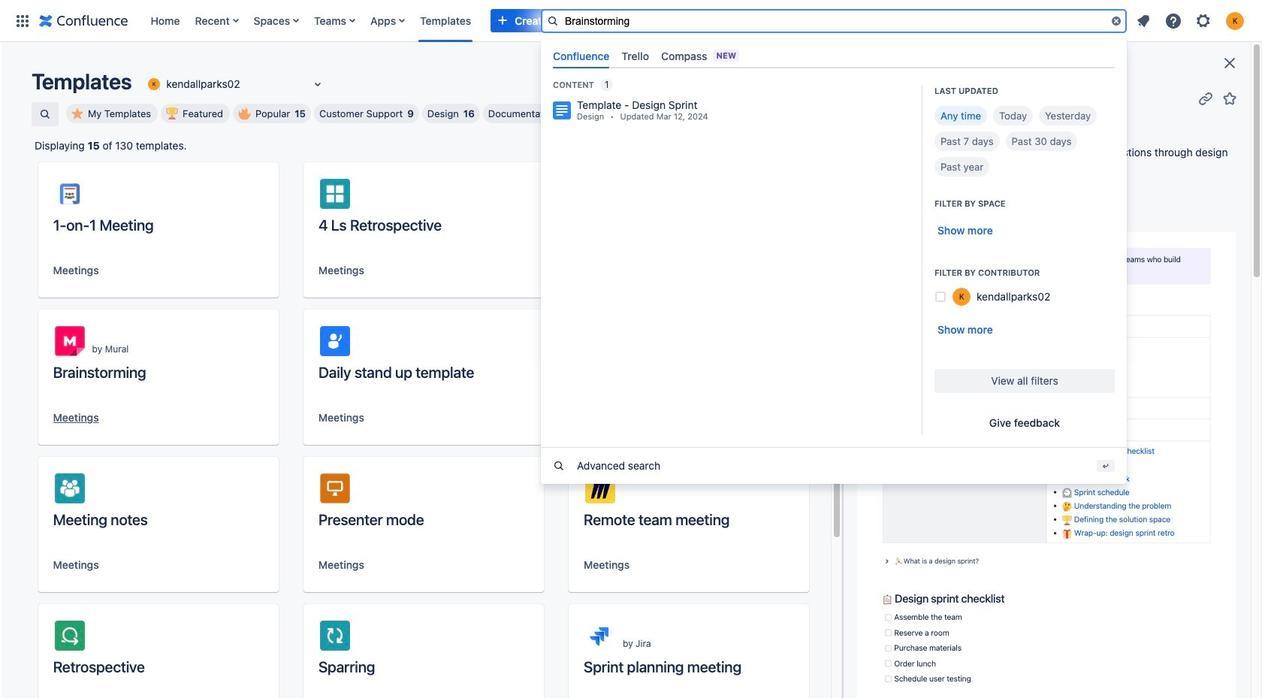 Task type: describe. For each thing, give the bounding box(es) containing it.
global element
[[9, 0, 885, 42]]

star remote team meeting image
[[774, 481, 792, 499]]

advanced search image
[[553, 460, 565, 472]]

last updated option group
[[935, 106, 1115, 176]]

open image
[[309, 75, 327, 93]]

notification icon image
[[1135, 12, 1153, 30]]

close image
[[1221, 54, 1239, 72]]

Search Confluence field
[[541, 9, 1127, 33]]

open search bar image
[[39, 108, 51, 120]]

2 tab from the left
[[616, 43, 655, 68]]

list for the appswitcher icon
[[143, 0, 885, 42]]

share link image
[[1197, 89, 1215, 107]]

share link image
[[749, 481, 768, 499]]



Task type: locate. For each thing, give the bounding box(es) containing it.
next template image
[[878, 54, 897, 72]]

list for 'premium' image
[[1131, 7, 1254, 34]]

tab down search icon
[[547, 43, 616, 68]]

banner
[[0, 0, 1263, 484]]

list
[[143, 0, 885, 42], [1131, 7, 1254, 34]]

search image
[[547, 15, 559, 27]]

premium image
[[894, 15, 907, 27]]

group
[[857, 190, 1031, 214]]

your profile and preferences image
[[1227, 12, 1245, 30]]

None text field
[[145, 77, 148, 92]]

tab list
[[547, 43, 1121, 68]]

star design sprint image
[[1221, 89, 1239, 107]]

more categories image
[[649, 105, 667, 123]]

confluence image
[[39, 12, 128, 30], [39, 12, 128, 30]]

settings icon image
[[1195, 12, 1213, 30]]

tab up more categories icon
[[616, 43, 655, 68]]

1 horizontal spatial list
[[1131, 7, 1254, 34]]

clear search session image
[[1111, 15, 1123, 27]]

appswitcher icon image
[[14, 12, 32, 30]]

1 tab from the left
[[547, 43, 616, 68]]

previous template image
[[851, 54, 869, 72]]

page image
[[553, 101, 571, 119]]

help icon image
[[1165, 12, 1183, 30]]

None search field
[[541, 9, 1127, 33]]

tab
[[547, 43, 616, 68], [616, 43, 655, 68]]

0 horizontal spatial list
[[143, 0, 885, 42]]



Task type: vqa. For each thing, say whether or not it's contained in the screenshot.
Previous template image
yes



